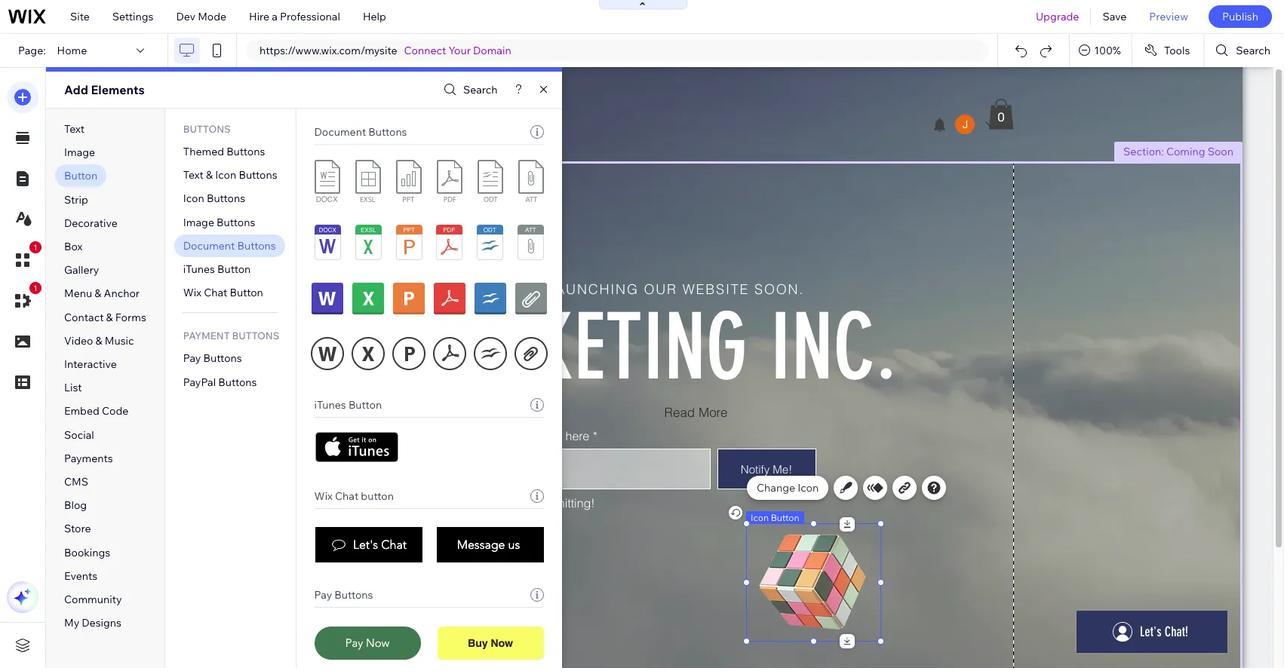 Task type: vqa. For each thing, say whether or not it's contained in the screenshot.
ADDRESS at the right of the page
no



Task type: locate. For each thing, give the bounding box(es) containing it.
search down publish
[[1236, 44, 1271, 57]]

mode
[[198, 10, 226, 23]]

hire a professional
[[249, 10, 340, 23]]

icon
[[215, 168, 236, 182], [183, 192, 204, 206], [798, 481, 819, 495], [751, 512, 769, 524]]

0 horizontal spatial text
[[64, 122, 85, 136]]

menu & anchor
[[64, 287, 140, 301]]

button
[[64, 169, 98, 183], [217, 263, 251, 276], [230, 286, 263, 300], [349, 398, 382, 412], [771, 512, 800, 524]]

publish button
[[1209, 5, 1272, 28]]

2 1 from the top
[[33, 284, 38, 293]]

change
[[757, 481, 795, 495]]

icon up image buttons on the top left of page
[[183, 192, 204, 206]]

0 vertical spatial document
[[314, 125, 366, 139]]

search button down publish button
[[1204, 34, 1284, 67]]

1 vertical spatial image
[[183, 215, 214, 229]]

0 horizontal spatial document
[[183, 239, 235, 253]]

0 vertical spatial image
[[64, 146, 95, 159]]

my
[[64, 617, 79, 630]]

site
[[70, 10, 90, 23]]

1 horizontal spatial search button
[[1204, 34, 1284, 67]]

cms
[[64, 475, 88, 489]]

themed
[[183, 145, 224, 158]]

wix
[[183, 286, 202, 300], [314, 490, 333, 503]]

1 vertical spatial 1
[[33, 284, 38, 293]]

search
[[1236, 44, 1271, 57], [463, 83, 498, 97]]

0 vertical spatial text
[[64, 122, 85, 136]]

bookings
[[64, 546, 110, 560]]

0 horizontal spatial itunes
[[183, 263, 215, 276]]

search button
[[1204, 34, 1284, 67], [440, 79, 498, 101]]

search button down your
[[440, 79, 498, 101]]

button
[[361, 490, 394, 503]]

itunes
[[183, 263, 215, 276], [314, 398, 346, 412]]

music
[[105, 334, 134, 348]]

& up the icon buttons
[[206, 168, 213, 182]]

preview
[[1149, 10, 1188, 23]]

your
[[449, 44, 471, 57]]

add elements
[[64, 82, 145, 97]]

0 vertical spatial pay
[[183, 352, 201, 366]]

& right video
[[96, 334, 102, 348]]

1 vertical spatial search button
[[440, 79, 498, 101]]

1 left menu
[[33, 284, 38, 293]]

1 horizontal spatial itunes
[[314, 398, 346, 412]]

0 horizontal spatial chat
[[204, 286, 227, 300]]

chat left button on the bottom left
[[335, 490, 359, 503]]

professional
[[280, 10, 340, 23]]

1 button
[[7, 241, 41, 276], [7, 282, 41, 317]]

0 vertical spatial wix
[[183, 286, 202, 300]]

document buttons
[[314, 125, 407, 139], [183, 239, 276, 253]]

social
[[64, 428, 94, 442]]

interactive
[[64, 358, 117, 371]]

0 vertical spatial 1 button
[[7, 241, 41, 276]]

0 horizontal spatial search button
[[440, 79, 498, 101]]

1 1 from the top
[[33, 243, 38, 252]]

image for image buttons
[[183, 215, 214, 229]]

1 vertical spatial wix
[[314, 490, 333, 503]]

& for contact
[[106, 311, 113, 324]]

code
[[102, 405, 128, 418]]

image buttons
[[183, 215, 255, 229]]

text for text
[[64, 122, 85, 136]]

wix up payment
[[183, 286, 202, 300]]

text
[[64, 122, 85, 136], [183, 168, 204, 182]]

1 for 2nd "1" button from the bottom
[[33, 243, 38, 252]]

pay buttons
[[183, 352, 242, 366], [314, 589, 373, 602]]

0 horizontal spatial search
[[463, 83, 498, 97]]

upgrade
[[1036, 10, 1079, 23]]

coming
[[1166, 145, 1205, 158]]

document
[[314, 125, 366, 139], [183, 239, 235, 253]]

payment
[[183, 330, 230, 342]]

0 vertical spatial itunes button
[[183, 263, 251, 276]]

100%
[[1094, 44, 1121, 57]]

icon down themed buttons
[[215, 168, 236, 182]]

https://www.wix.com/mysite connect your domain
[[260, 44, 511, 57]]

my designs
[[64, 617, 121, 630]]

contact
[[64, 311, 104, 324]]

video & music
[[64, 334, 134, 348]]

icon right change
[[798, 481, 819, 495]]

icon down change
[[751, 512, 769, 524]]

1 vertical spatial itunes button
[[314, 398, 382, 412]]

1 horizontal spatial image
[[183, 215, 214, 229]]

0 vertical spatial pay buttons
[[183, 352, 242, 366]]

pay
[[183, 352, 201, 366], [314, 589, 332, 602]]

1 horizontal spatial text
[[183, 168, 204, 182]]

1 button left box
[[7, 241, 41, 276]]

text down themed
[[183, 168, 204, 182]]

wix for wix chat button
[[314, 490, 333, 503]]

1
[[33, 243, 38, 252], [33, 284, 38, 293]]

text & icon buttons
[[183, 168, 277, 182]]

change icon
[[757, 481, 819, 495]]

search down the domain on the left of page
[[463, 83, 498, 97]]

1 horizontal spatial pay buttons
[[314, 589, 373, 602]]

1 horizontal spatial wix
[[314, 490, 333, 503]]

save
[[1103, 10, 1127, 23]]

&
[[206, 168, 213, 182], [95, 287, 101, 301], [106, 311, 113, 324], [96, 334, 102, 348]]

image for image
[[64, 146, 95, 159]]

themed buttons
[[183, 145, 265, 158]]

image down the icon buttons
[[183, 215, 214, 229]]

events
[[64, 570, 98, 583]]

wix chat button
[[183, 286, 263, 300]]

chat
[[204, 286, 227, 300], [335, 490, 359, 503]]

0 vertical spatial search
[[1236, 44, 1271, 57]]

1 button left menu
[[7, 282, 41, 317]]

1 vertical spatial 1 button
[[7, 282, 41, 317]]

itunes button
[[183, 263, 251, 276], [314, 398, 382, 412]]

anchor
[[104, 287, 140, 301]]

image
[[64, 146, 95, 159], [183, 215, 214, 229]]

0 horizontal spatial image
[[64, 146, 95, 159]]

1 vertical spatial itunes
[[314, 398, 346, 412]]

1 left box
[[33, 243, 38, 252]]

1 vertical spatial search
[[463, 83, 498, 97]]

section: coming soon
[[1124, 145, 1234, 158]]

domain
[[473, 44, 511, 57]]

1 horizontal spatial chat
[[335, 490, 359, 503]]

1 vertical spatial document buttons
[[183, 239, 276, 253]]

embed code
[[64, 405, 128, 418]]

hire
[[249, 10, 269, 23]]

buttons
[[183, 123, 231, 135], [368, 125, 407, 139], [226, 145, 265, 158], [239, 168, 277, 182], [207, 192, 245, 206], [217, 215, 255, 229], [237, 239, 276, 253], [232, 330, 280, 342], [203, 352, 242, 366], [218, 375, 257, 389], [335, 589, 373, 602]]

& left 'forms'
[[106, 311, 113, 324]]

wix left button on the bottom left
[[314, 490, 333, 503]]

1 vertical spatial text
[[183, 168, 204, 182]]

text down add at left
[[64, 122, 85, 136]]

image up strip
[[64, 146, 95, 159]]

chat up payment
[[204, 286, 227, 300]]

soon
[[1208, 145, 1234, 158]]

& right menu
[[95, 287, 101, 301]]

contact & forms
[[64, 311, 146, 324]]

save button
[[1091, 0, 1138, 33]]

1 vertical spatial document
[[183, 239, 235, 253]]

1 vertical spatial chat
[[335, 490, 359, 503]]

1 horizontal spatial document buttons
[[314, 125, 407, 139]]

publish
[[1222, 10, 1259, 23]]

1 vertical spatial pay
[[314, 589, 332, 602]]

0 horizontal spatial wix
[[183, 286, 202, 300]]

100% button
[[1070, 34, 1132, 67]]

2 1 button from the top
[[7, 282, 41, 317]]

0 vertical spatial 1
[[33, 243, 38, 252]]

0 vertical spatial chat
[[204, 286, 227, 300]]

0 vertical spatial search button
[[1204, 34, 1284, 67]]



Task type: describe. For each thing, give the bounding box(es) containing it.
chat for button
[[335, 490, 359, 503]]

list
[[64, 381, 82, 395]]

designs
[[82, 617, 121, 630]]

section:
[[1124, 145, 1164, 158]]

add
[[64, 82, 88, 97]]

& for menu
[[95, 287, 101, 301]]

icon buttons
[[183, 192, 245, 206]]

0 horizontal spatial pay
[[183, 352, 201, 366]]

dev
[[176, 10, 195, 23]]

& for text
[[206, 168, 213, 182]]

1 horizontal spatial search
[[1236, 44, 1271, 57]]

menu
[[64, 287, 92, 301]]

& for video
[[96, 334, 102, 348]]

dev mode
[[176, 10, 226, 23]]

tools
[[1164, 44, 1190, 57]]

blog
[[64, 499, 87, 513]]

connect
[[404, 44, 446, 57]]

0 horizontal spatial document buttons
[[183, 239, 276, 253]]

gallery
[[64, 263, 99, 277]]

video
[[64, 334, 93, 348]]

https://www.wix.com/mysite
[[260, 44, 397, 57]]

text for text & icon buttons
[[183, 168, 204, 182]]

box
[[64, 240, 83, 254]]

1 horizontal spatial itunes button
[[314, 398, 382, 412]]

chat for button
[[204, 286, 227, 300]]

0 vertical spatial document buttons
[[314, 125, 407, 139]]

a
[[272, 10, 278, 23]]

payment buttons
[[183, 330, 280, 342]]

paypal
[[183, 375, 216, 389]]

wix chat button
[[314, 490, 394, 503]]

0 horizontal spatial itunes button
[[183, 263, 251, 276]]

community
[[64, 593, 122, 607]]

forms
[[115, 311, 146, 324]]

paypal buttons
[[183, 375, 257, 389]]

1 1 button from the top
[[7, 241, 41, 276]]

wix for wix chat button
[[183, 286, 202, 300]]

1 horizontal spatial pay
[[314, 589, 332, 602]]

preview button
[[1138, 0, 1200, 33]]

home
[[57, 44, 87, 57]]

help
[[363, 10, 386, 23]]

payments
[[64, 452, 113, 465]]

1 horizontal spatial document
[[314, 125, 366, 139]]

0 vertical spatial itunes
[[183, 263, 215, 276]]

decorative
[[64, 216, 118, 230]]

embed
[[64, 405, 99, 418]]

1 for 2nd "1" button from the top of the page
[[33, 284, 38, 293]]

icon button
[[751, 512, 800, 524]]

elements
[[91, 82, 145, 97]]

store
[[64, 522, 91, 536]]

tools button
[[1132, 34, 1204, 67]]

0 horizontal spatial pay buttons
[[183, 352, 242, 366]]

1 vertical spatial pay buttons
[[314, 589, 373, 602]]

strip
[[64, 193, 88, 206]]

settings
[[112, 10, 154, 23]]



